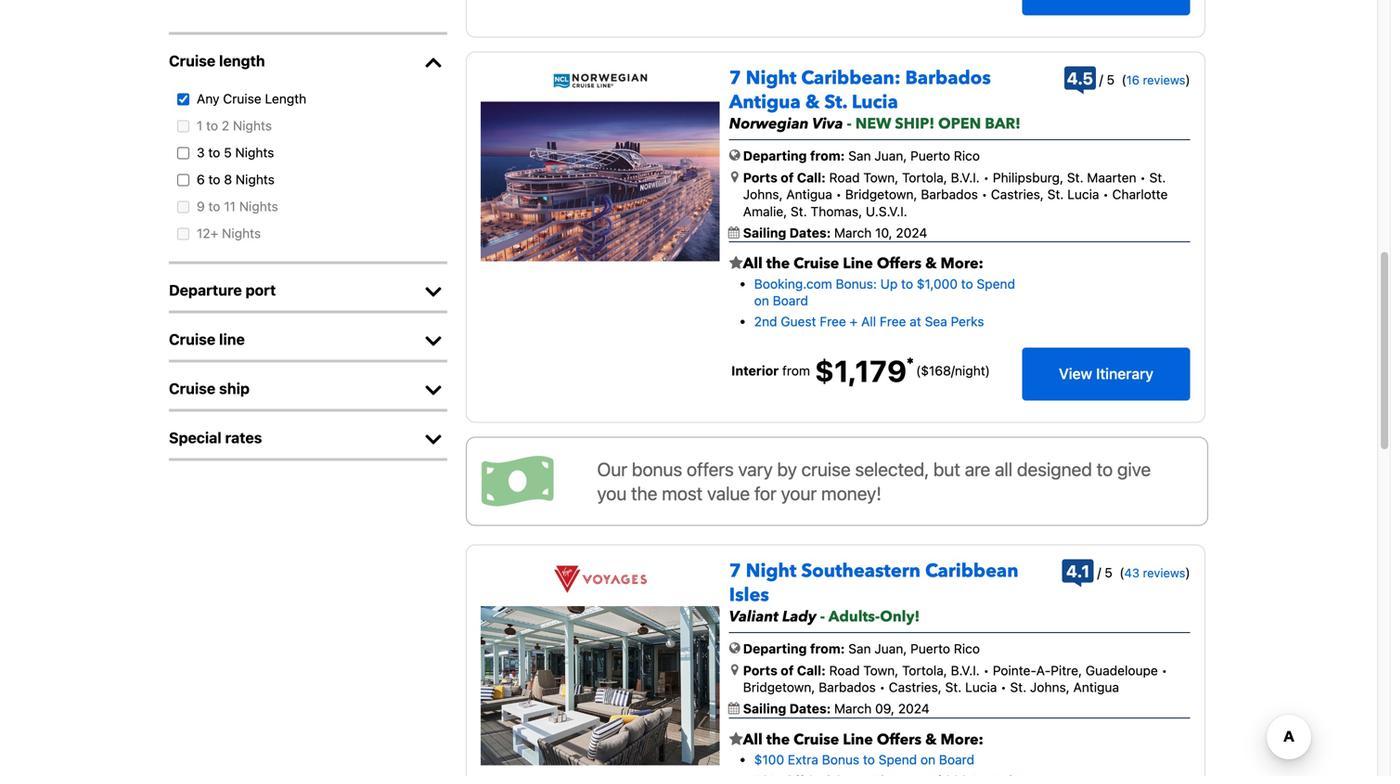 Task type: vqa. For each thing, say whether or not it's contained in the screenshot.
first Rico
yes



Task type: describe. For each thing, give the bounding box(es) containing it.
line for 7 night caribbean: barbados antigua & st. lucia
[[843, 254, 873, 274]]

st. inside charlotte amalie, st. thomas, u.s.v.i.
[[791, 204, 807, 219]]

sailing dates: for 7 night southeastern caribbean isles
[[743, 701, 834, 716]]

4.5 / 5 ( 16 reviews )
[[1067, 68, 1191, 88]]

($168
[[916, 363, 951, 378]]

march for 7 night southeastern caribbean isles
[[834, 701, 872, 716]]

43 reviews link
[[1125, 566, 1186, 580]]

more: for 7 night southeastern caribbean isles
[[941, 730, 984, 750]]

bonus
[[632, 458, 682, 480]]

bonus:
[[836, 276, 877, 291]]

cruise up 1 to 2 nights
[[223, 91, 261, 106]]

sea
[[925, 314, 948, 329]]

offers
[[687, 458, 734, 480]]

• down the pointe-
[[1001, 680, 1007, 695]]

spend inside 'booking.com bonus: up to $1,000 to spend on board 2nd guest free + all free at sea perks'
[[977, 276, 1015, 291]]

dates: for 7 night caribbean: barbados antigua & st. lucia
[[790, 225, 831, 240]]

cruise left ship
[[169, 379, 216, 397]]

11
[[224, 198, 236, 214]]

march 10, 2024
[[834, 225, 928, 240]]

interior
[[732, 363, 779, 378]]

you
[[597, 482, 627, 504]]

all for 7 night caribbean: barbados antigua & st. lucia
[[743, 254, 763, 274]]

to right 1
[[206, 118, 218, 133]]

1
[[197, 118, 203, 133]]

but
[[934, 458, 961, 480]]

up
[[881, 276, 898, 291]]

st. inside 7 night caribbean: barbados antigua & st. lucia norwegian viva - new ship! open bar!
[[825, 89, 847, 115]]

7 night southeastern caribbean isles valiant lady - adults-only!
[[729, 558, 1019, 627]]

juan, for 7 night southeastern caribbean isles
[[875, 641, 907, 656]]

lucia inside 7 night caribbean: barbados antigua & st. lucia norwegian viva - new ship! open bar!
[[852, 89, 898, 115]]

all inside 'booking.com bonus: up to $1,000 to spend on board 2nd guest free + all free at sea perks'
[[861, 314, 876, 329]]

guadeloupe
[[1086, 663, 1158, 678]]

9 to 11 nights
[[197, 198, 278, 214]]

bar!
[[985, 114, 1021, 134]]

all for 7 night southeastern caribbean isles
[[743, 730, 763, 750]]

amalie,
[[743, 204, 787, 219]]

castries, inside road town, tortola, b.v.i. • pointe-a-pitre, guadeloupe • bridgetown, barbados • castries, st. lucia • st. johns, antigua
[[889, 680, 942, 695]]

) for 7 night southeastern caribbean isles
[[1186, 565, 1191, 580]]

• up the march 09, 2024
[[880, 680, 886, 695]]

3 to 5 Nights checkbox
[[173, 147, 194, 159]]

line for 7 night southeastern caribbean isles
[[843, 730, 873, 750]]

antigua inside st. johns, antigua
[[787, 187, 833, 202]]

asterisk image
[[907, 357, 914, 364]]

bridgetown, inside road town, tortola, b.v.i. • pointe-a-pitre, guadeloupe • bridgetown, barbados • castries, st. lucia • st. johns, antigua
[[743, 680, 815, 695]]

1 vertical spatial barbados
[[921, 187, 978, 202]]

reviews for 7 night caribbean: barbados antigua & st. lucia
[[1143, 73, 1186, 87]]

san for 7 night caribbean: barbados antigua & st. lucia
[[849, 148, 871, 164]]

from: for 7 night caribbean: barbados antigua & st. lucia
[[810, 148, 845, 164]]

all
[[995, 458, 1013, 480]]

open
[[939, 114, 981, 134]]

to right 6
[[208, 172, 220, 187]]

selected,
[[855, 458, 929, 480]]

ship
[[219, 379, 250, 397]]

charlotte amalie, st. thomas, u.s.v.i.
[[743, 187, 1168, 219]]

the for 7 night caribbean: barbados antigua & st. lucia
[[767, 254, 790, 274]]

rico for 7 night southeastern caribbean isles
[[954, 641, 980, 656]]

($168 / night)
[[916, 363, 990, 378]]

departing from: san juan, puerto rico for 7 night southeastern caribbean isles
[[743, 641, 980, 656]]

$1,179
[[815, 353, 907, 388]]

town, for road town, tortola, b.v.i. • philipsburg, st. maarten •
[[864, 170, 899, 185]]

our
[[597, 458, 628, 480]]

to right 3 on the left
[[208, 145, 220, 160]]

( for 7 night caribbean: barbados antigua & st. lucia
[[1122, 72, 1127, 87]]

& inside 7 night caribbean: barbados antigua & st. lucia norwegian viva - new ship! open bar!
[[806, 89, 820, 115]]

all the cruise line offers & more: for 7 night southeastern caribbean isles
[[743, 730, 984, 750]]

2
[[222, 118, 229, 133]]

cruise ship
[[169, 379, 250, 397]]

night for antigua
[[746, 65, 797, 91]]

the inside our bonus offers vary by cruise selected, but are all designed to give you the most value for your money!
[[631, 482, 658, 504]]

caribbean
[[925, 558, 1019, 584]]

march for 7 night caribbean: barbados antigua & st. lucia
[[834, 225, 872, 240]]

special
[[169, 429, 222, 446]]

16 reviews link
[[1127, 73, 1186, 87]]

nights for 9 to 11 nights
[[239, 198, 278, 214]]

2 free from the left
[[880, 314, 906, 329]]

cruise length
[[169, 52, 265, 69]]

johns, inside road town, tortola, b.v.i. • pointe-a-pitre, guadeloupe • bridgetown, barbados • castries, st. lucia • st. johns, antigua
[[1030, 680, 1070, 695]]

- inside 7 night caribbean: barbados antigua & st. lucia norwegian viva - new ship! open bar!
[[847, 114, 852, 134]]

pitre,
[[1051, 663, 1082, 678]]

4.1
[[1067, 561, 1090, 581]]

charlotte
[[1113, 187, 1168, 202]]

give
[[1118, 458, 1151, 480]]

chevron down image for cruise line
[[420, 332, 447, 350]]

san for 7 night southeastern caribbean isles
[[849, 641, 871, 656]]

/ for 7 night southeastern caribbean isles
[[1098, 565, 1101, 580]]

• right 'guadeloupe'
[[1162, 663, 1168, 678]]

extra
[[788, 752, 819, 767]]

nights for 1 to 2 nights
[[233, 118, 272, 133]]

for
[[755, 482, 777, 504]]

port
[[246, 281, 276, 299]]

& for 7 night southeastern caribbean isles
[[926, 730, 937, 750]]

cruise line
[[169, 330, 245, 348]]

only!
[[880, 606, 920, 627]]

3
[[197, 145, 205, 160]]

interior from $1,179
[[732, 353, 907, 388]]

to right 'up'
[[901, 276, 913, 291]]

& for 7 night caribbean: barbados antigua & st. lucia
[[926, 254, 937, 274]]

to right the $1,000
[[961, 276, 973, 291]]

on inside 'booking.com bonus: up to $1,000 to spend on board 2nd guest free + all free at sea perks'
[[754, 293, 769, 308]]

johns, inside st. johns, antigua
[[743, 187, 783, 202]]

all the cruise line offers & more: for 7 night caribbean: barbados antigua & st. lucia
[[743, 254, 984, 274]]

booking.com bonus: up to $1,000 to spend on board 2nd guest free + all free at sea perks
[[754, 276, 1015, 329]]

43
[[1125, 566, 1140, 580]]

$100
[[754, 752, 784, 767]]

• up charlotte
[[1140, 170, 1146, 185]]

sailing for 7 night southeastern caribbean isles
[[743, 701, 787, 716]]

puerto for 7 night southeastern caribbean isles
[[911, 641, 951, 656]]

$100 extra bonus to spend on board
[[754, 752, 975, 767]]

• down the maarten
[[1103, 187, 1109, 202]]

booking.com bonus: up to $1,000 to spend on board link
[[754, 276, 1015, 308]]

pointe-
[[993, 663, 1037, 678]]

any
[[197, 91, 220, 106]]

ports of call: for 7 night caribbean: barbados antigua & st. lucia
[[743, 170, 826, 185]]

7 night caribbean: barbados antigua & st. lucia norwegian viva - new ship! open bar!
[[729, 65, 1021, 134]]

1 to 2 Nights checkbox
[[173, 120, 194, 132]]

march 09, 2024
[[834, 701, 930, 716]]

- inside 7 night southeastern caribbean isles valiant lady - adults-only!
[[820, 606, 825, 627]]

to right 9
[[208, 198, 220, 214]]

2024 for 7 night caribbean: barbados antigua & st. lucia
[[896, 225, 928, 240]]

town, for road town, tortola, b.v.i. • pointe-a-pitre, guadeloupe • bridgetown, barbados • castries, st. lucia • st. johns, antigua
[[864, 663, 899, 678]]

of for 7 night caribbean: barbados antigua & st. lucia
[[781, 170, 794, 185]]

ship!
[[895, 114, 935, 134]]

sailing dates: for 7 night caribbean: barbados antigua & st. lucia
[[743, 225, 834, 240]]

value
[[707, 482, 750, 504]]

2nd
[[754, 314, 777, 329]]

to right the bonus
[[863, 752, 875, 767]]

view itinerary link
[[1022, 348, 1191, 400]]

6 to 8 nights
[[197, 172, 275, 187]]

night)
[[955, 363, 990, 378]]

6 to 8 Nights checkbox
[[173, 174, 194, 186]]

• up the thomas,
[[836, 187, 842, 202]]

itinerary
[[1096, 365, 1154, 382]]

nights for 3 to 5 nights
[[235, 145, 274, 160]]

your
[[781, 482, 817, 504]]

bonus
[[822, 752, 860, 767]]

puerto for 7 night caribbean: barbados antigua & st. lucia
[[911, 148, 951, 164]]

6
[[197, 172, 205, 187]]

viva
[[812, 114, 843, 134]]

virgin voyages image
[[553, 566, 648, 593]]

5 for 7 night southeastern caribbean isles
[[1105, 565, 1113, 580]]

at
[[910, 314, 922, 329]]

2nd guest free + all free at sea perks link
[[754, 314, 984, 329]]

departing for 7 night southeastern caribbean isles
[[743, 641, 807, 656]]

u.s.v.i.
[[866, 204, 908, 219]]

lady
[[783, 606, 817, 627]]

road for road town, tortola, b.v.i. • philipsburg, st. maarten •
[[830, 170, 860, 185]]

10,
[[875, 225, 893, 240]]

cruise up any cruise length checkbox
[[169, 52, 216, 69]]

length
[[265, 91, 307, 106]]

length
[[219, 52, 265, 69]]

chevron down image for cruise ship
[[420, 381, 447, 399]]

night for isles
[[746, 558, 797, 584]]

calendar image
[[728, 702, 740, 715]]

barbados inside 7 night caribbean: barbados antigua & st. lucia norwegian viva - new ship! open bar!
[[906, 65, 991, 91]]

4.5
[[1067, 68, 1093, 88]]

departing for 7 night caribbean: barbados antigua & st. lucia
[[743, 148, 807, 164]]

1 vertical spatial spend
[[879, 752, 917, 767]]

new
[[856, 114, 891, 134]]

valiant
[[729, 606, 779, 627]]

caribbean:
[[801, 65, 901, 91]]

chevron down image for special rates
[[420, 430, 447, 449]]

rico for 7 night caribbean: barbados antigua & st. lucia
[[954, 148, 980, 164]]

+
[[850, 314, 858, 329]]

4.1 / 5 ( 43 reviews )
[[1067, 561, 1191, 581]]

departing from: san juan, puerto rico for 7 night caribbean: barbados antigua & st. lucia
[[743, 148, 980, 164]]



Task type: locate. For each thing, give the bounding box(es) containing it.
0 vertical spatial sailing dates:
[[743, 225, 834, 240]]

1 vertical spatial road
[[830, 663, 860, 678]]

to left the give
[[1097, 458, 1113, 480]]

09,
[[875, 701, 895, 716]]

1 more: from the top
[[941, 254, 984, 274]]

dates:
[[790, 225, 831, 240], [790, 701, 831, 716]]

tortola,
[[902, 170, 948, 185], [902, 663, 948, 678]]

0 vertical spatial sailing
[[743, 225, 787, 240]]

) inside 4.1 / 5 ( 43 reviews )
[[1186, 565, 1191, 580]]

1 vertical spatial -
[[820, 606, 825, 627]]

all up $100
[[743, 730, 763, 750]]

march
[[834, 225, 872, 240], [834, 701, 872, 716]]

0 horizontal spatial castries,
[[889, 680, 942, 695]]

view
[[1059, 365, 1093, 382]]

0 vertical spatial all the cruise line offers & more:
[[743, 254, 984, 274]]

1 vertical spatial dates:
[[790, 701, 831, 716]]

b.v.i. inside road town, tortola, b.v.i. • pointe-a-pitre, guadeloupe • bridgetown, barbados • castries, st. lucia • st. johns, antigua
[[951, 663, 980, 678]]

0 horizontal spatial free
[[820, 314, 846, 329]]

of
[[781, 170, 794, 185], [781, 663, 794, 678]]

all the cruise line offers & more: up $100 extra bonus to spend on board "link"
[[743, 730, 984, 750]]

1 vertical spatial )
[[1186, 565, 1191, 580]]

1 vertical spatial of
[[781, 663, 794, 678]]

star image down calendar icon
[[729, 732, 743, 747]]

1 vertical spatial more:
[[941, 730, 984, 750]]

2 tortola, from the top
[[902, 663, 948, 678]]

board down road town, tortola, b.v.i. • pointe-a-pitre, guadeloupe • bridgetown, barbados • castries, st. lucia • st. johns, antigua
[[939, 752, 975, 767]]

1 b.v.i. from the top
[[951, 170, 980, 185]]

-
[[847, 114, 852, 134], [820, 606, 825, 627]]

tortola, for pointe-
[[902, 663, 948, 678]]

town, up the march 09, 2024
[[864, 663, 899, 678]]

globe image for 7 night southeastern caribbean isles
[[729, 642, 741, 655]]

castries, down philipsburg,
[[991, 187, 1044, 202]]

antigua down 'guadeloupe'
[[1074, 680, 1120, 695]]

juan, down new
[[875, 148, 907, 164]]

1 from: from the top
[[810, 148, 845, 164]]

chevron down image for departure port
[[420, 282, 447, 301]]

2 sailing dates: from the top
[[743, 701, 834, 716]]

1 vertical spatial all
[[861, 314, 876, 329]]

0 vertical spatial call:
[[797, 170, 826, 185]]

nights up 6 to 8 nights
[[235, 145, 274, 160]]

most
[[662, 482, 703, 504]]

2 b.v.i. from the top
[[951, 663, 980, 678]]

•
[[984, 170, 990, 185], [1140, 170, 1146, 185], [836, 187, 842, 202], [982, 187, 988, 202], [1103, 187, 1109, 202], [984, 663, 990, 678], [1162, 663, 1168, 678], [880, 680, 886, 695], [1001, 680, 1007, 695]]

antigua
[[729, 89, 801, 115], [787, 187, 833, 202], [1074, 680, 1120, 695]]

by
[[777, 458, 797, 480]]

0 vertical spatial tortola,
[[902, 170, 948, 185]]

free left at
[[880, 314, 906, 329]]

castries, up 09,
[[889, 680, 942, 695]]

johns,
[[743, 187, 783, 202], [1030, 680, 1070, 695]]

2 vertical spatial antigua
[[1074, 680, 1120, 695]]

night inside 7 night southeastern caribbean isles valiant lady - adults-only!
[[746, 558, 797, 584]]

offers for 7 night caribbean: barbados antigua & st. lucia
[[877, 254, 922, 274]]

1 vertical spatial lucia
[[1068, 187, 1100, 202]]

the down the bonus
[[631, 482, 658, 504]]

0 horizontal spatial on
[[754, 293, 769, 308]]

nights down 9 to 11 nights
[[222, 225, 261, 241]]

1 star image from the top
[[729, 256, 743, 271]]

2 all the cruise line offers & more: from the top
[[743, 730, 984, 750]]

on
[[754, 293, 769, 308], [921, 752, 936, 767]]

4 chevron down image from the top
[[420, 381, 447, 399]]

2 rico from the top
[[954, 641, 980, 656]]

0 vertical spatial march
[[834, 225, 872, 240]]

1 vertical spatial night
[[746, 558, 797, 584]]

0 vertical spatial town,
[[864, 170, 899, 185]]

chevron down image
[[420, 53, 447, 72], [420, 282, 447, 301], [420, 332, 447, 350], [420, 381, 447, 399], [420, 430, 447, 449]]

& up the $1,000
[[926, 254, 937, 274]]

1 san from the top
[[849, 148, 871, 164]]

star image down calendar image
[[729, 256, 743, 271]]

0 vertical spatial 7
[[729, 65, 741, 91]]

antigua left viva
[[729, 89, 801, 115]]

0 vertical spatial bridgetown,
[[846, 187, 918, 202]]

from: down viva
[[810, 148, 845, 164]]

bridgetown,
[[846, 187, 918, 202], [743, 680, 815, 695]]

2 dates: from the top
[[790, 701, 831, 716]]

tortola, inside road town, tortola, b.v.i. • pointe-a-pitre, guadeloupe • bridgetown, barbados • castries, st. lucia • st. johns, antigua
[[902, 663, 948, 678]]

the up $100
[[767, 730, 790, 750]]

/
[[1100, 72, 1103, 87], [951, 363, 955, 378], [1098, 565, 1101, 580]]

st. inside st. johns, antigua
[[1150, 170, 1166, 185]]

1 vertical spatial (
[[1120, 565, 1125, 580]]

1 ports from the top
[[743, 170, 778, 185]]

the up booking.com
[[767, 254, 790, 274]]

1 vertical spatial on
[[921, 752, 936, 767]]

2 chevron down image from the top
[[420, 282, 447, 301]]

0 vertical spatial line
[[843, 254, 873, 274]]

1 tortola, from the top
[[902, 170, 948, 185]]

of for 7 night southeastern caribbean isles
[[781, 663, 794, 678]]

2 ports from the top
[[743, 663, 778, 678]]

view itinerary
[[1059, 365, 1154, 382]]

3 chevron down image from the top
[[420, 332, 447, 350]]

ports for 7 night caribbean: barbados antigua & st. lucia
[[743, 170, 778, 185]]

valiant lady image
[[481, 606, 720, 766]]

3 to 5 nights
[[197, 145, 274, 160]]

12+ nights
[[197, 225, 261, 241]]

) for 7 night caribbean: barbados antigua & st. lucia
[[1186, 72, 1191, 87]]

) right 16 at the right top of page
[[1186, 72, 1191, 87]]

5 inside 4.5 / 5 ( 16 reviews )
[[1107, 72, 1115, 87]]

1 to 2 nights
[[197, 118, 272, 133]]

star image
[[729, 256, 743, 271], [729, 732, 743, 747]]

barbados inside road town, tortola, b.v.i. • pointe-a-pitre, guadeloupe • bridgetown, barbados • castries, st. lucia • st. johns, antigua
[[819, 680, 876, 695]]

1 ports of call: from the top
[[743, 170, 826, 185]]

0 vertical spatial /
[[1100, 72, 1103, 87]]

/ inside 4.1 / 5 ( 43 reviews )
[[1098, 565, 1101, 580]]

1 march from the top
[[834, 225, 872, 240]]

0 vertical spatial on
[[754, 293, 769, 308]]

bridgetown, barbados • castries, st. lucia •
[[842, 187, 1109, 202]]

16
[[1127, 73, 1140, 87]]

sailing dates: down amalie,
[[743, 225, 834, 240]]

1 vertical spatial johns,
[[1030, 680, 1070, 695]]

1 horizontal spatial castries,
[[991, 187, 1044, 202]]

globe image for 7 night caribbean: barbados antigua & st. lucia
[[729, 149, 741, 162]]

/ for 7 night caribbean: barbados antigua & st. lucia
[[1100, 72, 1103, 87]]

) right 43
[[1186, 565, 1191, 580]]

0 vertical spatial puerto
[[911, 148, 951, 164]]

san down new
[[849, 148, 871, 164]]

reviews inside 4.1 / 5 ( 43 reviews )
[[1143, 566, 1186, 580]]

1 vertical spatial castries,
[[889, 680, 942, 695]]

more: for 7 night caribbean: barbados antigua & st. lucia
[[941, 254, 984, 274]]

barbados down road town, tortola, b.v.i. • philipsburg, st. maarten •
[[921, 187, 978, 202]]

1 line from the top
[[843, 254, 873, 274]]

- right lady
[[820, 606, 825, 627]]

night inside 7 night caribbean: barbados antigua & st. lucia norwegian viva - new ship! open bar!
[[746, 65, 797, 91]]

0 vertical spatial offers
[[877, 254, 922, 274]]

5 inside 4.1 / 5 ( 43 reviews )
[[1105, 565, 1113, 580]]

bridgetown, up $100
[[743, 680, 815, 695]]

0 vertical spatial johns,
[[743, 187, 783, 202]]

0 vertical spatial juan,
[[875, 148, 907, 164]]

sailing down amalie,
[[743, 225, 787, 240]]

1 reviews from the top
[[1143, 73, 1186, 87]]

2 town, from the top
[[864, 663, 899, 678]]

ports of call: for 7 night southeastern caribbean isles
[[743, 663, 826, 678]]

guest
[[781, 314, 816, 329]]

1 vertical spatial departing
[[743, 641, 807, 656]]

special rates
[[169, 429, 262, 446]]

norwegian cruise line image
[[553, 73, 648, 89]]

johns, down a-
[[1030, 680, 1070, 695]]

johns, up amalie,
[[743, 187, 783, 202]]

calendar image
[[728, 226, 740, 239]]

2 puerto from the top
[[911, 641, 951, 656]]

Any Cruise Length checkbox
[[173, 93, 194, 105]]

5 chevron down image from the top
[[420, 430, 447, 449]]

departure port
[[169, 281, 276, 299]]

1 horizontal spatial johns,
[[1030, 680, 1070, 695]]

5 left 16 at the right top of page
[[1107, 72, 1115, 87]]

2 vertical spatial the
[[767, 730, 790, 750]]

more: down road town, tortola, b.v.i. • pointe-a-pitre, guadeloupe • bridgetown, barbados • castries, st. lucia • st. johns, antigua
[[941, 730, 984, 750]]

( inside 4.5 / 5 ( 16 reviews )
[[1122, 72, 1127, 87]]

1 rico from the top
[[954, 148, 980, 164]]

1 free from the left
[[820, 314, 846, 329]]

7 up valiant
[[729, 558, 741, 584]]

1 call: from the top
[[797, 170, 826, 185]]

1 vertical spatial /
[[951, 363, 955, 378]]

/ right 4.1
[[1098, 565, 1101, 580]]

of right map marker icon
[[781, 663, 794, 678]]

1 vertical spatial board
[[939, 752, 975, 767]]

1 vertical spatial star image
[[729, 732, 743, 747]]

juan,
[[875, 148, 907, 164], [875, 641, 907, 656]]

8
[[224, 172, 232, 187]]

cruise
[[169, 52, 216, 69], [223, 91, 261, 106], [794, 254, 839, 274], [169, 330, 216, 348], [169, 379, 216, 397], [794, 730, 839, 750]]

road town, tortola, b.v.i. • pointe-a-pitre, guadeloupe • bridgetown, barbados • castries, st. lucia • st. johns, antigua
[[743, 663, 1168, 695]]

&
[[806, 89, 820, 115], [926, 254, 937, 274], [926, 730, 937, 750]]

dates: for 7 night southeastern caribbean isles
[[790, 701, 831, 716]]

from
[[782, 363, 810, 378]]

1 puerto from the top
[[911, 148, 951, 164]]

0 vertical spatial the
[[767, 254, 790, 274]]

board inside 'booking.com bonus: up to $1,000 to spend on board 2nd guest free + all free at sea perks'
[[773, 293, 808, 308]]

0 horizontal spatial johns,
[[743, 187, 783, 202]]

1 ) from the top
[[1186, 72, 1191, 87]]

a-
[[1037, 663, 1051, 678]]

0 horizontal spatial -
[[820, 606, 825, 627]]

b.v.i. for pointe-
[[951, 663, 980, 678]]

to inside our bonus offers vary by cruise selected, but are all designed to give you the most value for your money!
[[1097, 458, 1113, 480]]

1 dates: from the top
[[790, 225, 831, 240]]

0 vertical spatial 2024
[[896, 225, 928, 240]]

1 departing from the top
[[743, 148, 807, 164]]

1 vertical spatial all the cruise line offers & more:
[[743, 730, 984, 750]]

nights right 2
[[233, 118, 272, 133]]

1 horizontal spatial spend
[[977, 276, 1015, 291]]

2 vertical spatial barbados
[[819, 680, 876, 695]]

money!
[[822, 482, 882, 504]]

the for 7 night southeastern caribbean isles
[[767, 730, 790, 750]]

ports of call: right map marker icon
[[743, 663, 826, 678]]

any cruise length
[[197, 91, 307, 106]]

1 horizontal spatial on
[[921, 752, 936, 767]]

barbados up the march 09, 2024
[[819, 680, 876, 695]]

departure
[[169, 281, 242, 299]]

0 vertical spatial road
[[830, 170, 860, 185]]

offers
[[877, 254, 922, 274], [877, 730, 922, 750]]

cruise up booking.com
[[794, 254, 839, 274]]

antigua inside road town, tortola, b.v.i. • pointe-a-pitre, guadeloupe • bridgetown, barbados • castries, st. lucia • st. johns, antigua
[[1074, 680, 1120, 695]]

booking.com
[[754, 276, 832, 291]]

5 up the 8
[[224, 145, 232, 160]]

departing down norwegian in the right of the page
[[743, 148, 807, 164]]

0 vertical spatial star image
[[729, 256, 743, 271]]

1 sailing dates: from the top
[[743, 225, 834, 240]]

b.v.i. up bridgetown, barbados • castries, st. lucia •
[[951, 170, 980, 185]]

( for 7 night southeastern caribbean isles
[[1120, 565, 1125, 580]]

5 left 43
[[1105, 565, 1113, 580]]

reviews right 43
[[1143, 566, 1186, 580]]

line up the bonus:
[[843, 254, 873, 274]]

1 horizontal spatial board
[[939, 752, 975, 767]]

free left +
[[820, 314, 846, 329]]

nights
[[233, 118, 272, 133], [235, 145, 274, 160], [236, 172, 275, 187], [239, 198, 278, 214], [222, 225, 261, 241]]

1 vertical spatial puerto
[[911, 641, 951, 656]]

call: up the thomas,
[[797, 170, 826, 185]]

2024 right 10,
[[896, 225, 928, 240]]

1 road from the top
[[830, 170, 860, 185]]

)
[[1186, 72, 1191, 87], [1186, 565, 1191, 580]]

juan, down the only!
[[875, 641, 907, 656]]

0 vertical spatial all
[[743, 254, 763, 274]]

town, inside road town, tortola, b.v.i. • pointe-a-pitre, guadeloupe • bridgetown, barbados • castries, st. lucia • st. johns, antigua
[[864, 663, 899, 678]]

1 vertical spatial rico
[[954, 641, 980, 656]]

0 vertical spatial antigua
[[729, 89, 801, 115]]

1 vertical spatial call:
[[797, 663, 826, 678]]

0 vertical spatial dates:
[[790, 225, 831, 240]]

dates: down the thomas,
[[790, 225, 831, 240]]

all up booking.com
[[743, 254, 763, 274]]

1 town, from the top
[[864, 170, 899, 185]]

ports right map marker image
[[743, 170, 778, 185]]

star image for 7 night southeastern caribbean isles
[[729, 732, 743, 747]]

norwegian viva image
[[481, 102, 720, 261]]

1 vertical spatial bridgetown,
[[743, 680, 815, 695]]

1 sailing from the top
[[743, 225, 787, 240]]

2 more: from the top
[[941, 730, 984, 750]]

b.v.i.
[[951, 170, 980, 185], [951, 663, 980, 678]]

tortola, up the march 09, 2024
[[902, 663, 948, 678]]

road town, tortola, b.v.i. • philipsburg, st. maarten •
[[830, 170, 1146, 185]]

map marker image
[[731, 170, 739, 183]]

1 offers from the top
[[877, 254, 922, 274]]

7 inside 7 night caribbean: barbados antigua & st. lucia norwegian viva - new ship! open bar!
[[729, 65, 741, 91]]

southeastern
[[801, 558, 921, 584]]

0 vertical spatial barbados
[[906, 65, 991, 91]]

• down road town, tortola, b.v.i. • philipsburg, st. maarten •
[[982, 187, 988, 202]]

1 vertical spatial ports
[[743, 663, 778, 678]]

map marker image
[[731, 663, 739, 676]]

more:
[[941, 254, 984, 274], [941, 730, 984, 750]]

2 san from the top
[[849, 641, 871, 656]]

maarten
[[1087, 170, 1137, 185]]

2 vertical spatial &
[[926, 730, 937, 750]]

1 chevron down image from the top
[[420, 53, 447, 72]]

road up the thomas,
[[830, 170, 860, 185]]

( right 4.1
[[1120, 565, 1125, 580]]

9
[[197, 198, 205, 214]]

ports of call: up amalie,
[[743, 170, 826, 185]]

are
[[965, 458, 991, 480]]

1 vertical spatial 7
[[729, 558, 741, 584]]

offers down 09,
[[877, 730, 922, 750]]

nights right the 8
[[236, 172, 275, 187]]

1 vertical spatial san
[[849, 641, 871, 656]]

2 road from the top
[[830, 663, 860, 678]]

cruise left line
[[169, 330, 216, 348]]

line
[[843, 254, 873, 274], [843, 730, 873, 750]]

2 ) from the top
[[1186, 565, 1191, 580]]

sailing for 7 night caribbean: barbados antigua & st. lucia
[[743, 225, 787, 240]]

nights right 11
[[239, 198, 278, 214]]

adults-
[[829, 606, 880, 627]]

1 vertical spatial the
[[631, 482, 658, 504]]

2024 for 7 night southeastern caribbean isles
[[898, 701, 930, 716]]

philipsburg,
[[993, 170, 1064, 185]]

2 departing from: san juan, puerto rico from the top
[[743, 641, 980, 656]]

0 vertical spatial spend
[[977, 276, 1015, 291]]

town, up u.s.v.i.
[[864, 170, 899, 185]]

sailing dates: up the extra at the bottom right of the page
[[743, 701, 834, 716]]

) inside 4.5 / 5 ( 16 reviews )
[[1186, 72, 1191, 87]]

0 horizontal spatial board
[[773, 293, 808, 308]]

2 vertical spatial /
[[1098, 565, 1101, 580]]

12+ Nights checkbox
[[173, 228, 194, 240]]

march down the thomas,
[[834, 225, 872, 240]]

2024 right 09,
[[898, 701, 930, 716]]

1 vertical spatial 5
[[224, 145, 232, 160]]

0 vertical spatial lucia
[[852, 89, 898, 115]]

1 vertical spatial offers
[[877, 730, 922, 750]]

departing from: san juan, puerto rico down new
[[743, 148, 980, 164]]

0 horizontal spatial spend
[[879, 752, 917, 767]]

on up "2nd"
[[754, 293, 769, 308]]

1 vertical spatial from:
[[810, 641, 845, 656]]

1 vertical spatial antigua
[[787, 187, 833, 202]]

1 vertical spatial 2024
[[898, 701, 930, 716]]

offers up 'up'
[[877, 254, 922, 274]]

2 of from the top
[[781, 663, 794, 678]]

$1,000
[[917, 276, 958, 291]]

0 vertical spatial globe image
[[729, 149, 741, 162]]

0 vertical spatial more:
[[941, 254, 984, 274]]

star image for 7 night caribbean: barbados antigua & st. lucia
[[729, 256, 743, 271]]

lucia right viva
[[852, 89, 898, 115]]

2 line from the top
[[843, 730, 873, 750]]

1 all the cruise line offers & more: from the top
[[743, 254, 984, 274]]

san down adults-
[[849, 641, 871, 656]]

lucia
[[852, 89, 898, 115], [1068, 187, 1100, 202], [965, 680, 997, 695]]

from: for 7 night southeastern caribbean isles
[[810, 641, 845, 656]]

2 sailing from the top
[[743, 701, 787, 716]]

0 horizontal spatial lucia
[[852, 89, 898, 115]]

tortola, for philipsburg,
[[902, 170, 948, 185]]

2 march from the top
[[834, 701, 872, 716]]

1 vertical spatial &
[[926, 254, 937, 274]]

7 inside 7 night southeastern caribbean isles valiant lady - adults-only!
[[729, 558, 741, 584]]

1 7 from the top
[[729, 65, 741, 91]]

road for road town, tortola, b.v.i. • pointe-a-pitre, guadeloupe • bridgetown, barbados • castries, st. lucia • st. johns, antigua
[[830, 663, 860, 678]]

1 juan, from the top
[[875, 148, 907, 164]]

1 globe image from the top
[[729, 149, 741, 162]]

spend up the perks
[[977, 276, 1015, 291]]

reviews right 16 at the right top of page
[[1143, 73, 1186, 87]]

1 vertical spatial sailing dates:
[[743, 701, 834, 716]]

designed
[[1017, 458, 1092, 480]]

1 horizontal spatial -
[[847, 114, 852, 134]]

1 vertical spatial sailing
[[743, 701, 787, 716]]

ports right map marker icon
[[743, 663, 778, 678]]

tortola, up charlotte amalie, st. thomas, u.s.v.i.
[[902, 170, 948, 185]]

• left the pointe-
[[984, 663, 990, 678]]

reviews for 7 night southeastern caribbean isles
[[1143, 566, 1186, 580]]

2 star image from the top
[[729, 732, 743, 747]]

0 vertical spatial ports
[[743, 170, 778, 185]]

1 vertical spatial line
[[843, 730, 873, 750]]

1 horizontal spatial bridgetown,
[[846, 187, 918, 202]]

0 vertical spatial san
[[849, 148, 871, 164]]

isles
[[729, 582, 769, 608]]

ports for 7 night southeastern caribbean isles
[[743, 663, 778, 678]]

9 to 11 Nights checkbox
[[173, 201, 194, 213]]

7 up norwegian in the right of the page
[[729, 65, 741, 91]]

castries,
[[991, 187, 1044, 202], [889, 680, 942, 695]]

call: down lady
[[797, 663, 826, 678]]

departing down valiant
[[743, 641, 807, 656]]

offers for 7 night southeastern caribbean isles
[[877, 730, 922, 750]]

2 call: from the top
[[797, 663, 826, 678]]

& down the march 09, 2024
[[926, 730, 937, 750]]

1 vertical spatial town,
[[864, 663, 899, 678]]

spend
[[977, 276, 1015, 291], [879, 752, 917, 767]]

perks
[[951, 314, 984, 329]]

b.v.i. for philipsburg,
[[951, 170, 980, 185]]

0 vertical spatial board
[[773, 293, 808, 308]]

1 vertical spatial departing from: san juan, puerto rico
[[743, 641, 980, 656]]

departing from: san juan, puerto rico down adults-
[[743, 641, 980, 656]]

puerto down ship!
[[911, 148, 951, 164]]

( inside 4.1 / 5 ( 43 reviews )
[[1120, 565, 1125, 580]]

0 horizontal spatial bridgetown,
[[743, 680, 815, 695]]

2 globe image from the top
[[729, 642, 741, 655]]

0 vertical spatial b.v.i.
[[951, 170, 980, 185]]

vary
[[738, 458, 773, 480]]

(
[[1122, 72, 1127, 87], [1120, 565, 1125, 580]]

0 vertical spatial &
[[806, 89, 820, 115]]

7 for isles
[[729, 558, 741, 584]]

/ inside 4.5 / 5 ( 16 reviews )
[[1100, 72, 1103, 87]]

antigua inside 7 night caribbean: barbados antigua & st. lucia norwegian viva - new ship! open bar!
[[729, 89, 801, 115]]

cruise up the extra at the bottom right of the page
[[794, 730, 839, 750]]

2 ports of call: from the top
[[743, 663, 826, 678]]

• up bridgetown, barbados • castries, st. lucia •
[[984, 170, 990, 185]]

2 night from the top
[[746, 558, 797, 584]]

chevron down image for cruise length
[[420, 53, 447, 72]]

st. johns, antigua
[[743, 170, 1166, 202]]

1 vertical spatial tortola,
[[902, 663, 948, 678]]

globe image
[[729, 149, 741, 162], [729, 642, 741, 655]]

1 of from the top
[[781, 170, 794, 185]]

nights for 6 to 8 nights
[[236, 172, 275, 187]]

2 reviews from the top
[[1143, 566, 1186, 580]]

rico up road town, tortola, b.v.i. • pointe-a-pitre, guadeloupe • bridgetown, barbados • castries, st. lucia • st. johns, antigua
[[954, 641, 980, 656]]

st.
[[825, 89, 847, 115], [1067, 170, 1084, 185], [1150, 170, 1166, 185], [1048, 187, 1064, 202], [791, 204, 807, 219], [945, 680, 962, 695], [1010, 680, 1027, 695]]

road inside road town, tortola, b.v.i. • pointe-a-pitre, guadeloupe • bridgetown, barbados • castries, st. lucia • st. johns, antigua
[[830, 663, 860, 678]]

call: for 7 night southeastern caribbean isles
[[797, 663, 826, 678]]

5
[[1107, 72, 1115, 87], [224, 145, 232, 160], [1105, 565, 1113, 580]]

all the cruise line offers & more: up the bonus:
[[743, 254, 984, 274]]

7 for antigua
[[729, 65, 741, 91]]

lucia inside road town, tortola, b.v.i. • pointe-a-pitre, guadeloupe • bridgetown, barbados • castries, st. lucia • st. johns, antigua
[[965, 680, 997, 695]]

2 from: from the top
[[810, 641, 845, 656]]

reviews inside 4.5 / 5 ( 16 reviews )
[[1143, 73, 1186, 87]]

2 departing from the top
[[743, 641, 807, 656]]

departing from: san juan, puerto rico
[[743, 148, 980, 164], [743, 641, 980, 656]]

0 vertical spatial departing from: san juan, puerto rico
[[743, 148, 980, 164]]

5 for 7 night caribbean: barbados antigua & st. lucia
[[1107, 72, 1115, 87]]

spend down 09,
[[879, 752, 917, 767]]

1 horizontal spatial lucia
[[965, 680, 997, 695]]

2 horizontal spatial lucia
[[1068, 187, 1100, 202]]

2 vertical spatial lucia
[[965, 680, 997, 695]]

call:
[[797, 170, 826, 185], [797, 663, 826, 678]]

1 horizontal spatial free
[[880, 314, 906, 329]]

board down booking.com
[[773, 293, 808, 308]]

2 juan, from the top
[[875, 641, 907, 656]]

norwegian
[[729, 114, 809, 134]]

juan, for 7 night caribbean: barbados antigua & st. lucia
[[875, 148, 907, 164]]

1 departing from: san juan, puerto rico from the top
[[743, 148, 980, 164]]

cruise
[[802, 458, 851, 480]]

board
[[773, 293, 808, 308], [939, 752, 975, 767]]

1 night from the top
[[746, 65, 797, 91]]

1 vertical spatial ports of call:
[[743, 663, 826, 678]]

2 7 from the top
[[729, 558, 741, 584]]

rico up road town, tortola, b.v.i. • philipsburg, st. maarten •
[[954, 148, 980, 164]]

call: for 7 night caribbean: barbados antigua & st. lucia
[[797, 170, 826, 185]]

more: up the $1,000
[[941, 254, 984, 274]]

2 offers from the top
[[877, 730, 922, 750]]

0 vertical spatial )
[[1186, 72, 1191, 87]]

dates: up the extra at the bottom right of the page
[[790, 701, 831, 716]]



